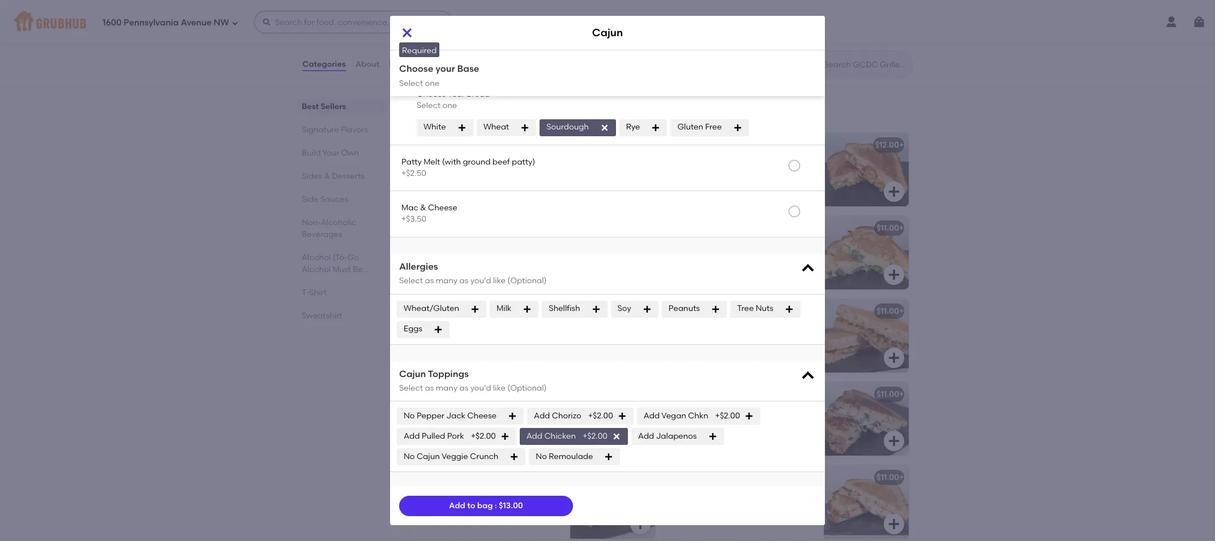 Task type: locate. For each thing, give the bounding box(es) containing it.
$12.00 +
[[875, 140, 904, 150], [622, 307, 650, 316]]

2 vertical spatial one
[[443, 101, 457, 111]]

crunch right veggie
[[470, 453, 499, 462]]

pepper up (bell
[[725, 323, 752, 332]]

1 vertical spatial one
[[425, 78, 440, 88]]

no left mozzarella, at bottom
[[404, 412, 415, 421]]

tomato soup cup $4.00
[[419, 31, 489, 54]]

1 horizontal spatial flavors
[[469, 94, 512, 108]]

about
[[355, 59, 379, 69]]

0 vertical spatial mac
[[668, 110, 683, 118]]

celery, right pepper, at right bottom
[[776, 334, 801, 344]]

1 vertical spatial celery,
[[776, 334, 801, 344]]

blue
[[447, 224, 464, 233], [471, 240, 488, 249]]

& for mac & cheese +$3.50
[[420, 203, 426, 213]]

flavors for signature flavors gcdc's famous signature flavors: available as a grilled cheese, patty melt, or mac & cheese bowl.
[[469, 94, 512, 108]]

bbq inside cheddar cheese, diced jalapeno, pulled pork, mac and chees, bbq sauce
[[528, 334, 545, 344]]

mac right pork,
[[464, 334, 481, 344]]

buffalo up onion),
[[523, 240, 550, 249]]

0 horizontal spatial tomato,
[[417, 418, 449, 427]]

sauce down carrot,
[[477, 263, 501, 272]]

flavors up 'flavors:'
[[469, 94, 512, 108]]

sauce inside cheddar cheese, diced jalapeno, pulled pork, mac and chees, bbq sauce
[[417, 346, 442, 355]]

3 mozzarella from the top
[[671, 489, 712, 499]]

1 vertical spatial signature
[[464, 110, 496, 118]]

pulled left pork
[[422, 432, 445, 442]]

mozzarella
[[671, 240, 712, 249], [671, 406, 712, 416], [671, 489, 712, 499]]

add left jalapenos
[[638, 432, 654, 442]]

& up the +$3.50
[[420, 203, 426, 213]]

pepper up add pulled pork
[[417, 412, 445, 421]]

crunch up ranch
[[417, 251, 446, 261]]

no
[[404, 412, 415, 421], [404, 453, 415, 462], [536, 453, 547, 462]]

1 vertical spatial $12.00
[[622, 307, 646, 316]]

0 horizontal spatial crunch
[[417, 251, 446, 261]]

select up mozzarella, at bottom
[[399, 384, 423, 394]]

wheat
[[483, 123, 509, 132]]

cheddar inside cheddar and blue cheese, buffalo crunch (diced carrot, celery, onion), ranch and hot sauce
[[417, 240, 452, 249]]

melt
[[424, 157, 440, 167], [693, 473, 710, 483]]

1 vertical spatial you'd
[[470, 384, 491, 394]]

add vegan chkn
[[644, 412, 708, 421]]

you'd up feta at the left bottom
[[470, 384, 491, 394]]

1 horizontal spatial crunch
[[470, 453, 499, 462]]

+$2.00 for add vegan chkn
[[715, 412, 740, 421]]

+ for american cheese, diced tomato, bacon
[[646, 140, 650, 150]]

like up "milk"
[[493, 277, 506, 286]]

0 horizontal spatial grilled
[[402, 62, 427, 72]]

1 horizontal spatial celery,
[[776, 334, 801, 344]]

tomato,
[[514, 156, 546, 166], [417, 418, 449, 427]]

0 horizontal spatial melt
[[424, 157, 440, 167]]

and inside mozzarella and parmesan cheese, pizza sauce, basil, dried oregano
[[714, 489, 729, 499]]

chorizo
[[755, 156, 784, 166], [552, 412, 581, 421]]

1 horizontal spatial melt
[[693, 473, 710, 483]]

southwest
[[671, 140, 712, 150]]

pizza
[[671, 473, 691, 483], [671, 501, 690, 510]]

build your own tab
[[302, 147, 381, 159]]

add up add chicken
[[534, 412, 550, 421]]

select up the required
[[399, 28, 423, 37]]

+$2.00
[[588, 412, 613, 421], [715, 412, 740, 421], [471, 432, 496, 442], [583, 432, 608, 442]]

one up white
[[443, 101, 457, 111]]

patty inside patty melt (with ground beef patty) +$2.50
[[402, 157, 422, 167]]

1 vertical spatial $12.00 +
[[622, 307, 650, 316]]

base
[[457, 13, 479, 23], [457, 63, 479, 74]]

reviews button
[[389, 44, 421, 85]]

sauce inside cheddar and blue cheese, buffalo crunch (diced carrot, celery, onion), ranch and hot sauce
[[477, 263, 501, 272]]

remoulade
[[697, 346, 742, 355], [549, 453, 593, 462]]

1 vertical spatial chorizo
[[552, 412, 581, 421]]

young
[[417, 140, 442, 150]]

select up white
[[417, 101, 441, 111]]

0 horizontal spatial patty
[[402, 157, 422, 167]]

1 horizontal spatial patty
[[623, 110, 641, 118]]

patty
[[623, 110, 641, 118], [402, 157, 422, 167]]

select inside cajun toppings select as many as you'd like (optional)
[[399, 384, 423, 394]]

tomato, inside american cheese, diced tomato, bacon
[[514, 156, 546, 166]]

your inside choose your bread select one
[[448, 89, 465, 99]]

0 vertical spatial patty
[[623, 110, 641, 118]]

mozzarella down pizza melt
[[671, 489, 712, 499]]

1 horizontal spatial $12.00 +
[[875, 140, 904, 150]]

0 vertical spatial one
[[425, 28, 440, 37]]

wheat/gluten
[[404, 304, 459, 314]]

diced inside american cheese, diced tomato, bacon
[[490, 156, 513, 166]]

diced inside cheddar cheese, diced jalapeno, pulled pork, mac and chees, bbq sauce
[[487, 323, 509, 332]]

mozzarella for spinach,
[[671, 406, 712, 416]]

like up mozzarella, feta cheese, spinach, tomato, diced red onion
[[493, 384, 506, 394]]

many down ranch
[[436, 277, 458, 286]]

as
[[556, 110, 564, 118], [425, 277, 434, 286], [460, 277, 469, 286], [425, 384, 434, 394], [460, 384, 469, 394]]

signature down bread
[[464, 110, 496, 118]]

spinach, inside the 'mozzarella cheese, roasted mushrooms, spinach, truffle herb aioli'
[[719, 418, 753, 427]]

cheese, inside mozzarella and parmesan cheese, pizza sauce, basil, dried oregano
[[772, 489, 803, 499]]

select
[[399, 28, 423, 37], [399, 78, 423, 88], [417, 101, 441, 111], [399, 277, 423, 286], [399, 384, 423, 394]]

1 vertical spatial (optional)
[[508, 384, 547, 394]]

0 horizontal spatial pepper
[[417, 412, 445, 421]]

your inside tab
[[323, 148, 339, 158]]

1 vertical spatial $13.00
[[499, 502, 523, 511]]

sweatshirt
[[302, 311, 342, 321]]

and
[[454, 240, 469, 249], [444, 263, 459, 272], [708, 323, 723, 332], [482, 334, 498, 344], [714, 489, 729, 499]]

you'd down hot
[[470, 277, 491, 286]]

0 horizontal spatial $12.00
[[622, 307, 646, 316]]

0 vertical spatial pepper
[[671, 156, 699, 166]]

0 vertical spatial you'd
[[470, 277, 491, 286]]

1 vertical spatial basil,
[[720, 501, 740, 510]]

crunch inside cheddar and pepper jack cheese, cajun crunch (bell pepper, celery, onion) remoulade
[[696, 334, 725, 344]]

add to bag : $13.00
[[449, 502, 523, 511]]

choose your base select one up choose your bread select one
[[399, 63, 479, 88]]

mac right or
[[668, 110, 683, 118]]

choose up the gcdc's
[[417, 89, 446, 99]]

add left to
[[449, 502, 465, 511]]

choose down the required
[[399, 63, 433, 74]]

sides & desserts tab
[[302, 170, 381, 182]]

2 vertical spatial diced
[[451, 418, 473, 427]]

bbq up eggs
[[417, 307, 435, 316]]

1 horizontal spatial buffalo
[[523, 240, 550, 249]]

$13.00 right :
[[499, 502, 523, 511]]

patty up +$2.50
[[402, 157, 422, 167]]

1 vertical spatial mac
[[402, 203, 418, 213]]

0 vertical spatial remoulade
[[697, 346, 742, 355]]

0 vertical spatial many
[[436, 277, 458, 286]]

choose your base select one up $4.00
[[399, 13, 479, 37]]

cheddar for cajun
[[671, 323, 706, 332]]

(optional) inside cajun toppings select as many as you'd like (optional)
[[508, 384, 547, 394]]

desserts
[[332, 172, 365, 181]]

1 like from the top
[[493, 277, 506, 286]]

free
[[705, 123, 722, 132]]

2 like from the top
[[493, 384, 506, 394]]

pizza down jalapenos
[[671, 473, 691, 483]]

one down grilled cheese
[[425, 78, 440, 88]]

+$2.00 right chkn
[[715, 412, 740, 421]]

2 vertical spatial mozzarella
[[671, 489, 712, 499]]

mushrooms,
[[671, 418, 717, 427]]

veggie
[[442, 453, 468, 462]]

1 vertical spatial your
[[436, 63, 455, 74]]

shirt
[[309, 288, 327, 298]]

2 vertical spatial choose
[[417, 89, 446, 99]]

& inside signature flavors gcdc's famous signature flavors: available as a grilled cheese, patty melt, or mac & cheese bowl.
[[684, 110, 689, 118]]

$11.00 for mozzarella and parmesan cheese, pizza sauce, basil, dried oregano
[[877, 473, 899, 483]]

jack up pepper, at right bottom
[[754, 323, 773, 332]]

0 vertical spatial melt
[[424, 157, 440, 167]]

0 horizontal spatial remoulade
[[549, 453, 593, 462]]

& inside sides & desserts tab
[[324, 172, 330, 181]]

pizza inside mozzarella and parmesan cheese, pizza sauce, basil, dried oregano
[[671, 501, 690, 510]]

and inside cheddar and pepper jack cheese, cajun crunch (bell pepper, celery, onion) remoulade
[[708, 323, 723, 332]]

mozzarella inside mozzarella and parmesan cheese, pizza sauce, basil, dried oregano
[[671, 489, 712, 499]]

1 you'd from the top
[[470, 277, 491, 286]]

1 vertical spatial base
[[457, 63, 479, 74]]

onion),
[[529, 251, 555, 261]]

signature inside tab
[[302, 125, 339, 135]]

your left own
[[323, 148, 339, 158]]

1 vertical spatial grilled
[[572, 110, 593, 118]]

you'd inside allergies select as many as you'd like (optional)
[[470, 277, 491, 286]]

patty up the rye
[[623, 110, 641, 118]]

your up famous
[[448, 89, 465, 99]]

truffle
[[755, 418, 779, 427]]

signature for signature flavors
[[302, 125, 339, 135]]

blue up (diced
[[447, 224, 464, 233]]

(bell
[[726, 334, 743, 344]]

many
[[436, 277, 458, 286], [436, 384, 458, 394]]

allergies select as many as you'd like (optional)
[[399, 262, 547, 286]]

0 vertical spatial crunch
[[417, 251, 446, 261]]

crumble,
[[671, 168, 707, 177]]

base up soup
[[457, 13, 479, 23]]

mozzarella inside the mozzarella cheese, spinach, basil, pesto
[[671, 240, 712, 249]]

no cajun veggie crunch
[[404, 453, 499, 462]]

main navigation navigation
[[0, 0, 1215, 44]]

1 vertical spatial sauce
[[417, 346, 442, 355]]

nuts
[[756, 304, 773, 314]]

0 vertical spatial pizza
[[671, 473, 691, 483]]

no down add pulled pork
[[404, 453, 415, 462]]

tomato, inside mozzarella, feta cheese, spinach, tomato, diced red onion
[[417, 418, 449, 427]]

2 vertical spatial spinach,
[[719, 418, 753, 427]]

bbq down jalapeno,
[[528, 334, 545, 344]]

american up bacon
[[417, 156, 455, 166]]

+
[[693, 44, 698, 54], [646, 140, 650, 150], [899, 140, 904, 150], [899, 224, 904, 233], [646, 307, 650, 316], [899, 307, 904, 316], [899, 390, 904, 400], [646, 473, 650, 483], [899, 473, 904, 483]]

& for sides & desserts
[[324, 172, 330, 181]]

patty melt (with ground beef patty) +$2.50
[[402, 157, 535, 178]]

cajun inside cajun toppings select as many as you'd like (optional)
[[399, 369, 426, 380]]

signature down best sellers in the top of the page
[[302, 125, 339, 135]]

onion
[[492, 418, 515, 427]]

1 horizontal spatial your
[[448, 89, 465, 99]]

2 horizontal spatial mac
[[668, 110, 683, 118]]

grilled inside button
[[402, 62, 427, 72]]

1 vertical spatial remoulade
[[549, 453, 593, 462]]

0 vertical spatial your
[[448, 89, 465, 99]]

crunch left (bell
[[696, 334, 725, 344]]

mozzarella for pizza
[[671, 489, 712, 499]]

0 vertical spatial choose your base select one
[[399, 13, 479, 37]]

mac
[[668, 110, 683, 118], [402, 203, 418, 213], [464, 334, 481, 344]]

cheddar down buffalo blue
[[417, 240, 452, 249]]

0 vertical spatial flavors
[[469, 94, 512, 108]]

1 mozzarella from the top
[[671, 240, 712, 249]]

2 horizontal spatial jack
[[754, 323, 773, 332]]

2 vertical spatial mac
[[464, 334, 481, 344]]

crunch inside cheddar and blue cheese, buffalo crunch (diced carrot, celery, onion), ranch and hot sauce
[[417, 251, 446, 261]]

base up bread
[[457, 63, 479, 74]]

add for add jalapenos
[[638, 432, 654, 442]]

1 vertical spatial crunch
[[696, 334, 725, 344]]

flavors inside signature flavors gcdc's famous signature flavors: available as a grilled cheese, patty melt, or mac & cheese bowl.
[[469, 94, 512, 108]]

2 vertical spatial jack
[[446, 412, 466, 421]]

cheese, inside signature flavors gcdc's famous signature flavors: available as a grilled cheese, patty melt, or mac & cheese bowl.
[[595, 110, 622, 118]]

cheese, inside the 'mozzarella cheese, roasted mushrooms, spinach, truffle herb aioli'
[[714, 406, 745, 416]]

+$2.00 down "red"
[[471, 432, 496, 442]]

cajun inside cheddar and pepper jack cheese, cajun crunch (bell pepper, celery, onion) remoulade
[[671, 334, 694, 344]]

tab
[[302, 252, 381, 276]]

& right 'sides'
[[324, 172, 330, 181]]

+ for mozzarella cheese, spinach, basil, pesto
[[899, 224, 904, 233]]

cheddar inside cheddar and pepper jack cheese, cajun crunch (bell pepper, celery, onion) remoulade
[[671, 323, 706, 332]]

+$2.00 right add chorizo
[[588, 412, 613, 421]]

1 horizontal spatial remoulade
[[697, 346, 742, 355]]

2 (optional) from the top
[[508, 384, 547, 394]]

famous
[[436, 110, 463, 118]]

your down $4.00
[[436, 63, 455, 74]]

melt inside patty melt (with ground beef patty) +$2.50
[[424, 157, 440, 167]]

cheese, inside swiss cheese, pastrami, sauekraut, mustard
[[440, 489, 471, 499]]

cheese, inside cheddar and blue cheese, buffalo crunch (diced carrot, celery, onion), ranch and hot sauce
[[489, 240, 521, 249]]

jack up pico
[[701, 156, 720, 166]]

shellfish
[[549, 304, 580, 314]]

reuben
[[417, 473, 447, 483]]

1 (optional) from the top
[[508, 277, 547, 286]]

0 horizontal spatial flavors
[[341, 125, 368, 135]]

one
[[425, 28, 440, 37], [425, 78, 440, 88], [443, 101, 457, 111]]

& up gluten
[[684, 110, 689, 118]]

avocado
[[764, 168, 798, 177]]

jack up pork
[[446, 412, 466, 421]]

grilled right "a"
[[572, 110, 593, 118]]

&
[[684, 110, 689, 118], [324, 172, 330, 181], [420, 203, 426, 213]]

celery, right carrot,
[[502, 251, 527, 261]]

cheddar inside cheddar cheese, diced jalapeno, pulled pork, mac and chees, bbq sauce
[[417, 323, 452, 332]]

1 vertical spatial pulled
[[422, 432, 445, 442]]

1 horizontal spatial tomato,
[[514, 156, 546, 166]]

0 vertical spatial signature
[[408, 94, 466, 108]]

your
[[448, 89, 465, 99], [323, 148, 339, 158]]

1 many from the top
[[436, 277, 458, 286]]

pulled left pork,
[[417, 334, 441, 344]]

bag
[[477, 502, 493, 511]]

$11.00 for mozzarella cheese, spinach, basil, pesto
[[877, 224, 899, 233]]

1 horizontal spatial mac
[[464, 334, 481, 344]]

2 you'd from the top
[[470, 384, 491, 394]]

tomato, down mozzarella, at bottom
[[417, 418, 449, 427]]

$11.00 for american cheese, diced tomato, bacon
[[623, 140, 646, 150]]

one up $4.00
[[425, 28, 440, 37]]

cheese, inside mozzarella, feta cheese, spinach, tomato, diced red onion
[[481, 406, 513, 416]]

1 vertical spatial patty
[[402, 157, 422, 167]]

+$2.00 for add chorizo
[[588, 412, 613, 421]]

mozzarella inside the 'mozzarella cheese, roasted mushrooms, spinach, truffle herb aioli'
[[671, 406, 712, 416]]

$12.00 + for pepper jack cheese, chorizo crumble, pico de gallo, avocado crema
[[875, 140, 904, 150]]

like inside allergies select as many as you'd like (optional)
[[493, 277, 506, 286]]

grilled down the required
[[402, 62, 427, 72]]

cheddar down wheat/gluten
[[417, 323, 452, 332]]

signature up famous
[[408, 94, 466, 108]]

$13.00 down add jalapenos
[[621, 473, 646, 483]]

basil, inside mozzarella and parmesan cheese, pizza sauce, basil, dried oregano
[[720, 501, 740, 510]]

tomato, right beef
[[514, 156, 546, 166]]

0 vertical spatial buffalo
[[417, 224, 445, 233]]

2 vertical spatial signature
[[302, 125, 339, 135]]

sauce down eggs
[[417, 346, 442, 355]]

nw
[[214, 17, 229, 28]]

2 base from the top
[[457, 63, 479, 74]]

side sauces tab
[[302, 194, 381, 206]]

diced inside mozzarella, feta cheese, spinach, tomato, diced red onion
[[451, 418, 473, 427]]

0 vertical spatial celery,
[[502, 251, 527, 261]]

(optional) up onion
[[508, 384, 547, 394]]

1 horizontal spatial pepper
[[671, 156, 699, 166]]

american
[[443, 140, 482, 150], [417, 156, 455, 166]]

chorizo up avocado
[[755, 156, 784, 166]]

choose your base select one
[[399, 13, 479, 37], [399, 63, 479, 88]]

spinach,
[[747, 240, 780, 249], [514, 406, 548, 416], [719, 418, 753, 427]]

chorizo up chicken
[[552, 412, 581, 421]]

1 vertical spatial buffalo
[[523, 240, 550, 249]]

1 vertical spatial like
[[493, 384, 506, 394]]

mac up the +$3.50
[[402, 203, 418, 213]]

+ for pepper jack cheese, chorizo crumble, pico de gallo, avocado crema
[[899, 140, 904, 150]]

melt up sauce,
[[693, 473, 710, 483]]

diced for jalapeno,
[[487, 323, 509, 332]]

1 horizontal spatial $13.00
[[621, 473, 646, 483]]

flavors inside tab
[[341, 125, 368, 135]]

cheddar for crunch
[[417, 240, 452, 249]]

svg image
[[1193, 15, 1206, 29], [400, 26, 414, 40], [634, 47, 647, 60], [887, 47, 901, 60], [521, 123, 530, 132], [600, 123, 609, 132], [733, 123, 742, 132], [887, 185, 901, 199], [523, 305, 532, 314], [711, 305, 720, 314], [785, 305, 794, 314], [618, 413, 627, 422], [745, 413, 754, 422], [500, 433, 509, 442], [612, 433, 621, 442], [708, 433, 717, 442], [887, 435, 901, 448], [605, 453, 614, 462]]

many down toppings
[[436, 384, 458, 394]]

+$2.00 right chicken
[[583, 432, 608, 442]]

blue up carrot,
[[471, 240, 488, 249]]

:
[[495, 502, 497, 511]]

0 vertical spatial basil,
[[782, 240, 802, 249]]

0 vertical spatial diced
[[490, 156, 513, 166]]

your for choose
[[448, 89, 465, 99]]

select inside allergies select as many as you'd like (optional)
[[399, 277, 423, 286]]

truffle herb image
[[824, 383, 909, 456]]

2 pizza from the top
[[671, 501, 690, 510]]

svg image
[[262, 18, 271, 27], [231, 20, 238, 26], [457, 123, 466, 132], [652, 123, 661, 132], [634, 185, 647, 199], [800, 261, 816, 277], [887, 268, 901, 282], [471, 305, 480, 314], [592, 305, 601, 314], [643, 305, 652, 314], [434, 325, 443, 334], [634, 352, 647, 365], [887, 352, 901, 365], [800, 368, 816, 384], [508, 413, 517, 422], [634, 435, 647, 448], [510, 453, 519, 462], [634, 518, 647, 532], [887, 518, 901, 532]]

2 vertical spatial pepper
[[417, 412, 445, 421]]

$13.00 +
[[621, 473, 650, 483]]

remoulade down chicken
[[549, 453, 593, 462]]

one inside choose your bread select one
[[443, 101, 457, 111]]

sauce,
[[692, 501, 719, 510]]

reuben image
[[570, 466, 655, 540]]

(optional) inside allergies select as many as you'd like (optional)
[[508, 277, 547, 286]]

no for no cajun veggie crunch
[[404, 453, 415, 462]]

pepper up crumble,
[[671, 156, 699, 166]]

green goddess image
[[824, 216, 909, 290]]

side
[[302, 195, 318, 204]]

0 vertical spatial your
[[436, 13, 455, 23]]

0 horizontal spatial mac
[[402, 203, 418, 213]]

(optional) down onion),
[[508, 277, 547, 286]]

0 vertical spatial sauce
[[477, 263, 501, 272]]

& inside mac & cheese +$3.50
[[420, 203, 426, 213]]

$12.00 + for cheddar cheese, diced jalapeno, pulled pork, mac and chees, bbq sauce
[[622, 307, 650, 316]]

1 horizontal spatial chorizo
[[755, 156, 784, 166]]

select down allergies
[[399, 277, 423, 286]]

$11.00 for mozzarella cheese, roasted mushrooms, spinach, truffle herb aioli
[[877, 390, 899, 400]]

$9.50
[[673, 44, 693, 54]]

to
[[467, 502, 475, 511]]

buffalo up ranch
[[417, 224, 445, 233]]

choose inside choose your bread select one
[[417, 89, 446, 99]]

jack
[[701, 156, 720, 166], [754, 323, 773, 332], [446, 412, 466, 421]]

2 mozzarella from the top
[[671, 406, 712, 416]]

jack inside cheddar and pepper jack cheese, cajun crunch (bell pepper, celery, onion) remoulade
[[754, 323, 773, 332]]

cheese, inside the mozzarella cheese, spinach, basil, pesto
[[714, 240, 745, 249]]

melt up bacon
[[424, 157, 440, 167]]

1 horizontal spatial bbq
[[528, 334, 545, 344]]

flavors up own
[[341, 125, 368, 135]]

choose
[[399, 13, 433, 23], [399, 63, 433, 74], [417, 89, 446, 99]]

pork
[[447, 432, 464, 442]]

add left vegan at bottom right
[[644, 412, 660, 421]]

0 vertical spatial tomato,
[[514, 156, 546, 166]]

remoulade down (bell
[[697, 346, 742, 355]]

0 vertical spatial $12.00
[[875, 140, 899, 150]]

add left chicken
[[526, 432, 543, 442]]

pepper inside pepper jack cheese, chorizo crumble, pico de gallo, avocado crema
[[671, 156, 699, 166]]

0 horizontal spatial jack
[[446, 412, 466, 421]]

celery, inside cheddar and blue cheese, buffalo crunch (diced carrot, celery, onion), ranch and hot sauce
[[502, 251, 527, 261]]

jack inside pepper jack cheese, chorizo crumble, pico de gallo, avocado crema
[[701, 156, 720, 166]]

side sauces
[[302, 195, 348, 204]]

your up tomato
[[436, 13, 455, 23]]

+ for mozzarella cheese, roasted mushrooms, spinach, truffle herb aioli
[[899, 390, 904, 400]]

2 horizontal spatial pepper
[[725, 323, 752, 332]]

cheddar down peanuts
[[671, 323, 706, 332]]

t-shirt tab
[[302, 287, 381, 299]]

1 horizontal spatial $12.00
[[875, 140, 899, 150]]

0 horizontal spatial $12.00 +
[[622, 307, 650, 316]]

available
[[524, 110, 555, 118]]

soy
[[618, 304, 631, 314]]

add
[[534, 412, 550, 421], [644, 412, 660, 421], [404, 432, 420, 442], [526, 432, 543, 442], [638, 432, 654, 442], [449, 502, 465, 511]]

choose up tomato
[[399, 13, 433, 23]]

Search GCDC Grilled Cheese Bar search field
[[823, 59, 909, 70]]

melt,
[[642, 110, 658, 118]]

$11.00 + for american cheese, diced tomato, bacon
[[623, 140, 650, 150]]

$11.00 +
[[623, 140, 650, 150], [877, 224, 904, 233], [877, 307, 904, 316], [877, 390, 904, 400], [877, 473, 904, 483]]

no down add chicken
[[536, 453, 547, 462]]

add down mozzarella, at bottom
[[404, 432, 420, 442]]

1 vertical spatial pizza
[[671, 501, 690, 510]]

mozzarella up mushrooms,
[[671, 406, 712, 416]]

beverages
[[302, 230, 342, 240]]

0 horizontal spatial $13.00
[[499, 502, 523, 511]]

0 vertical spatial jack
[[701, 156, 720, 166]]

no for no remoulade
[[536, 453, 547, 462]]

t-
[[302, 288, 309, 298]]

0 vertical spatial american
[[443, 140, 482, 150]]

2 many from the top
[[436, 384, 458, 394]]

mozzarella up pesto on the right of page
[[671, 240, 712, 249]]

1 vertical spatial jack
[[754, 323, 773, 332]]

1 vertical spatial american
[[417, 156, 455, 166]]

1 vertical spatial bbq
[[528, 334, 545, 344]]

0 vertical spatial &
[[684, 110, 689, 118]]

pizza left sauce,
[[671, 501, 690, 510]]

$12.00 for pepper jack cheese, chorizo crumble, pico de gallo, avocado crema
[[875, 140, 899, 150]]

0 vertical spatial base
[[457, 13, 479, 23]]

0 vertical spatial blue
[[447, 224, 464, 233]]

+$2.00 for add chicken
[[583, 432, 608, 442]]

basil, inside the mozzarella cheese, spinach, basil, pesto
[[782, 240, 802, 249]]

0 vertical spatial bbq
[[417, 307, 435, 316]]

you'd inside cajun toppings select as many as you'd like (optional)
[[470, 384, 491, 394]]

american up '(with'
[[443, 140, 482, 150]]

mac inside signature flavors gcdc's famous signature flavors: available as a grilled cheese, patty melt, or mac & cheese bowl.
[[668, 110, 683, 118]]

best sellers
[[302, 102, 346, 112]]

your
[[436, 13, 455, 23], [436, 63, 455, 74]]



Task type: describe. For each thing, give the bounding box(es) containing it.
roasted
[[747, 406, 779, 416]]

no pepper jack cheese
[[404, 412, 497, 421]]

southwest image
[[824, 133, 909, 207]]

$4.00
[[419, 44, 440, 54]]

and inside cheddar cheese, diced jalapeno, pulled pork, mac and chees, bbq sauce
[[482, 334, 498, 344]]

ground
[[463, 157, 491, 167]]

0 vertical spatial choose
[[399, 13, 433, 23]]

parmesan
[[731, 489, 770, 499]]

best
[[302, 102, 319, 112]]

american cheese, diced tomato, bacon
[[417, 156, 546, 177]]

red
[[475, 418, 490, 427]]

cajun toppings select as many as you'd like (optional)
[[399, 369, 547, 394]]

like inside cajun toppings select as many as you'd like (optional)
[[493, 384, 506, 394]]

allergies
[[399, 262, 438, 272]]

pepper inside cheddar and pepper jack cheese, cajun crunch (bell pepper, celery, onion) remoulade
[[725, 323, 752, 332]]

sides & desserts
[[302, 172, 365, 181]]

carrot,
[[474, 251, 500, 261]]

1 base from the top
[[457, 13, 479, 23]]

flavors:
[[498, 110, 523, 118]]

+$2.50
[[402, 169, 426, 178]]

best sellers tab
[[302, 101, 381, 113]]

no for no pepper jack cheese
[[404, 412, 415, 421]]

+$2.00 for add pulled pork
[[471, 432, 496, 442]]

a
[[566, 110, 570, 118]]

tree
[[737, 304, 754, 314]]

cheese, inside pepper jack cheese, chorizo crumble, pico de gallo, avocado crema
[[722, 156, 753, 166]]

bbq image
[[570, 299, 655, 373]]

cheese, inside american cheese, diced tomato, bacon
[[457, 156, 488, 166]]

milk
[[497, 304, 512, 314]]

buffalo blue
[[417, 224, 464, 233]]

sweatshirt tab
[[302, 310, 381, 322]]

add jalapenos
[[638, 432, 697, 442]]

bacon
[[417, 168, 442, 177]]

pepper,
[[745, 334, 775, 344]]

celery, inside cheddar and pepper jack cheese, cajun crunch (bell pepper, celery, onion) remoulade
[[776, 334, 801, 344]]

pepper jack cheese, chorizo crumble, pico de gallo, avocado crema
[[671, 156, 798, 189]]

(with
[[442, 157, 461, 167]]

signature flavors
[[302, 125, 368, 135]]

2 your from the top
[[436, 63, 455, 74]]

de
[[727, 168, 738, 177]]

as inside signature flavors gcdc's famous signature flavors: available as a grilled cheese, patty melt, or mac & cheese bowl.
[[556, 110, 564, 118]]

+ for cheddar cheese, diced jalapeno, pulled pork, mac and chees, bbq sauce
[[646, 307, 650, 316]]

select inside choose your bread select one
[[417, 101, 441, 111]]

svg image inside main navigation navigation
[[1193, 15, 1206, 29]]

signature flavors tab
[[302, 124, 381, 136]]

beef
[[493, 157, 510, 167]]

dried
[[742, 501, 763, 510]]

+ for mozzarella and parmesan cheese, pizza sauce, basil, dried oregano
[[899, 473, 904, 483]]

choose your bread select one
[[417, 89, 490, 111]]

vegan
[[662, 412, 686, 421]]

gluten
[[678, 123, 703, 132]]

mediterranean image
[[570, 383, 655, 456]]

categories button
[[302, 44, 346, 85]]

and for cheddar and pepper jack cheese, cajun crunch (bell pepper, celery, onion) remoulade
[[708, 323, 723, 332]]

cheese inside signature flavors gcdc's famous signature flavors: available as a grilled cheese, patty melt, or mac & cheese bowl.
[[691, 110, 716, 118]]

melt for patty
[[424, 157, 440, 167]]

cup
[[472, 31, 489, 41]]

$9.50 +
[[673, 44, 698, 54]]

grilled inside signature flavors gcdc's famous signature flavors: available as a grilled cheese, patty melt, or mac & cheese bowl.
[[572, 110, 593, 118]]

cheese, inside cheddar and pepper jack cheese, cajun crunch (bell pepper, celery, onion) remoulade
[[775, 323, 807, 332]]

patty inside signature flavors gcdc's famous signature flavors: available as a grilled cheese, patty melt, or mac & cheese bowl.
[[623, 110, 641, 118]]

many inside allergies select as many as you'd like (optional)
[[436, 277, 458, 286]]

young american
[[417, 140, 482, 150]]

cheddar cheese, diced jalapeno, pulled pork, mac and chees, bbq sauce
[[417, 323, 550, 355]]

$11.00 + for cheddar and pepper jack cheese, cajun crunch (bell pepper, celery, onion) remoulade
[[877, 307, 904, 316]]

and for cheddar and blue cheese, buffalo crunch (diced carrot, celery, onion), ranch and hot sauce
[[454, 240, 469, 249]]

pulled inside cheddar cheese, diced jalapeno, pulled pork, mac and chees, bbq sauce
[[417, 334, 441, 344]]

add pulled pork
[[404, 432, 464, 442]]

young american image
[[570, 133, 655, 207]]

buffalo inside cheddar and blue cheese, buffalo crunch (diced carrot, celery, onion), ranch and hot sauce
[[523, 240, 550, 249]]

cheddar for pork,
[[417, 323, 452, 332]]

pizza melt image
[[824, 466, 909, 540]]

chees,
[[500, 334, 526, 344]]

mozzarella, feta cheese, spinach, tomato, diced red onion
[[417, 406, 548, 427]]

own
[[341, 148, 359, 158]]

american inside american cheese, diced tomato, bacon
[[417, 156, 455, 166]]

peanuts
[[669, 304, 700, 314]]

0 vertical spatial $13.00
[[621, 473, 646, 483]]

ranch
[[417, 263, 442, 272]]

$12.00 for cheddar cheese, diced jalapeno, pulled pork, mac and chees, bbq sauce
[[622, 307, 646, 316]]

and for mozzarella and parmesan cheese, pizza sauce, basil, dried oregano
[[714, 489, 729, 499]]

add for add vegan chkn
[[644, 412, 660, 421]]

oregano
[[765, 501, 799, 510]]

chicken
[[544, 432, 576, 442]]

sourdough
[[547, 123, 589, 132]]

spinach, inside mozzarella, feta cheese, spinach, tomato, diced red onion
[[514, 406, 548, 416]]

non-alcoholic beverages tab
[[302, 217, 381, 241]]

mustard
[[417, 501, 449, 510]]

tree nuts
[[737, 304, 773, 314]]

or
[[660, 110, 667, 118]]

toppings
[[428, 369, 469, 380]]

signature for signature flavors gcdc's famous signature flavors: available as a grilled cheese, patty melt, or mac & cheese bowl.
[[408, 94, 466, 108]]

cheese inside mac & cheese +$3.50
[[428, 203, 457, 213]]

2 vertical spatial crunch
[[470, 453, 499, 462]]

build
[[302, 148, 321, 158]]

no remoulade
[[536, 453, 593, 462]]

1 your from the top
[[436, 13, 455, 23]]

sellers
[[321, 102, 346, 112]]

mozzarella and parmesan cheese, pizza sauce, basil, dried oregano
[[671, 489, 803, 510]]

1 pizza from the top
[[671, 473, 691, 483]]

mozzarella for pesto
[[671, 240, 712, 249]]

pennsylvania
[[124, 17, 179, 28]]

melt for pizza
[[693, 473, 710, 483]]

patty)
[[512, 157, 535, 167]]

sauekraut,
[[511, 489, 553, 499]]

cajun image
[[824, 299, 909, 373]]

eggs
[[404, 325, 422, 334]]

0 horizontal spatial buffalo
[[417, 224, 445, 233]]

1600
[[103, 17, 122, 28]]

required
[[402, 46, 437, 55]]

blue inside cheddar and blue cheese, buffalo crunch (diced carrot, celery, onion), ranch and hot sauce
[[471, 240, 488, 249]]

add for add pulled pork
[[404, 432, 420, 442]]

remoulade inside cheddar and pepper jack cheese, cajun crunch (bell pepper, celery, onion) remoulade
[[697, 346, 742, 355]]

rye
[[626, 123, 640, 132]]

pizza melt
[[671, 473, 710, 483]]

1600 pennsylvania avenue nw
[[103, 17, 229, 28]]

spinach, inside the mozzarella cheese, spinach, basil, pesto
[[747, 240, 780, 249]]

cheese inside grilled cheese button
[[429, 62, 458, 72]]

mac inside cheddar cheese, diced jalapeno, pulled pork, mac and chees, bbq sauce
[[464, 334, 481, 344]]

1 vertical spatial choose
[[399, 63, 433, 74]]

mac & cheese +$3.50
[[402, 203, 457, 225]]

2 choose your base select one from the top
[[399, 63, 479, 88]]

swiss
[[417, 489, 438, 499]]

categories
[[302, 59, 346, 69]]

jalapenos
[[656, 432, 697, 442]]

mac inside mac & cheese +$3.50
[[402, 203, 418, 213]]

1 choose your base select one from the top
[[399, 13, 479, 37]]

avenue
[[181, 17, 212, 28]]

$11.00 + for mozzarella cheese, roasted mushrooms, spinach, truffle herb aioli
[[877, 390, 904, 400]]

many inside cajun toppings select as many as you'd like (optional)
[[436, 384, 458, 394]]

add for add chorizo
[[534, 412, 550, 421]]

pesto
[[671, 251, 692, 261]]

cheddar and pepper jack cheese, cajun crunch (bell pepper, celery, onion) remoulade
[[671, 323, 807, 355]]

select down reviews
[[399, 78, 423, 88]]

sauces
[[320, 195, 348, 204]]

soup
[[451, 31, 470, 41]]

(diced
[[448, 251, 472, 261]]

$11.00 + for mozzarella cheese, spinach, basil, pesto
[[877, 224, 904, 233]]

mozzarella,
[[417, 406, 460, 416]]

chorizo inside pepper jack cheese, chorizo crumble, pico de gallo, avocado crema
[[755, 156, 784, 166]]

add chorizo
[[534, 412, 581, 421]]

$11.00 + for mozzarella and parmesan cheese, pizza sauce, basil, dried oregano
[[877, 473, 904, 483]]

chkn
[[688, 412, 708, 421]]

add for add chicken
[[526, 432, 543, 442]]

diced for tomato,
[[490, 156, 513, 166]]

flavors for signature flavors
[[341, 125, 368, 135]]

add chicken
[[526, 432, 576, 442]]

cheese, inside cheddar cheese, diced jalapeno, pulled pork, mac and chees, bbq sauce
[[454, 323, 485, 332]]

buffalo blue image
[[570, 216, 655, 290]]

+ for cheddar and pepper jack cheese, cajun crunch (bell pepper, celery, onion) remoulade
[[899, 307, 904, 316]]

0 horizontal spatial bbq
[[417, 307, 435, 316]]

jalapeno,
[[511, 323, 550, 332]]

0 horizontal spatial chorizo
[[552, 412, 581, 421]]

alcoholic
[[321, 218, 356, 228]]

0 horizontal spatial blue
[[447, 224, 464, 233]]

$11.00 for cheddar and pepper jack cheese, cajun crunch (bell pepper, celery, onion) remoulade
[[877, 307, 899, 316]]

grilled cheese
[[402, 62, 458, 72]]

your for build
[[323, 148, 339, 158]]



Task type: vqa. For each thing, say whether or not it's contained in the screenshot.
Diced
yes



